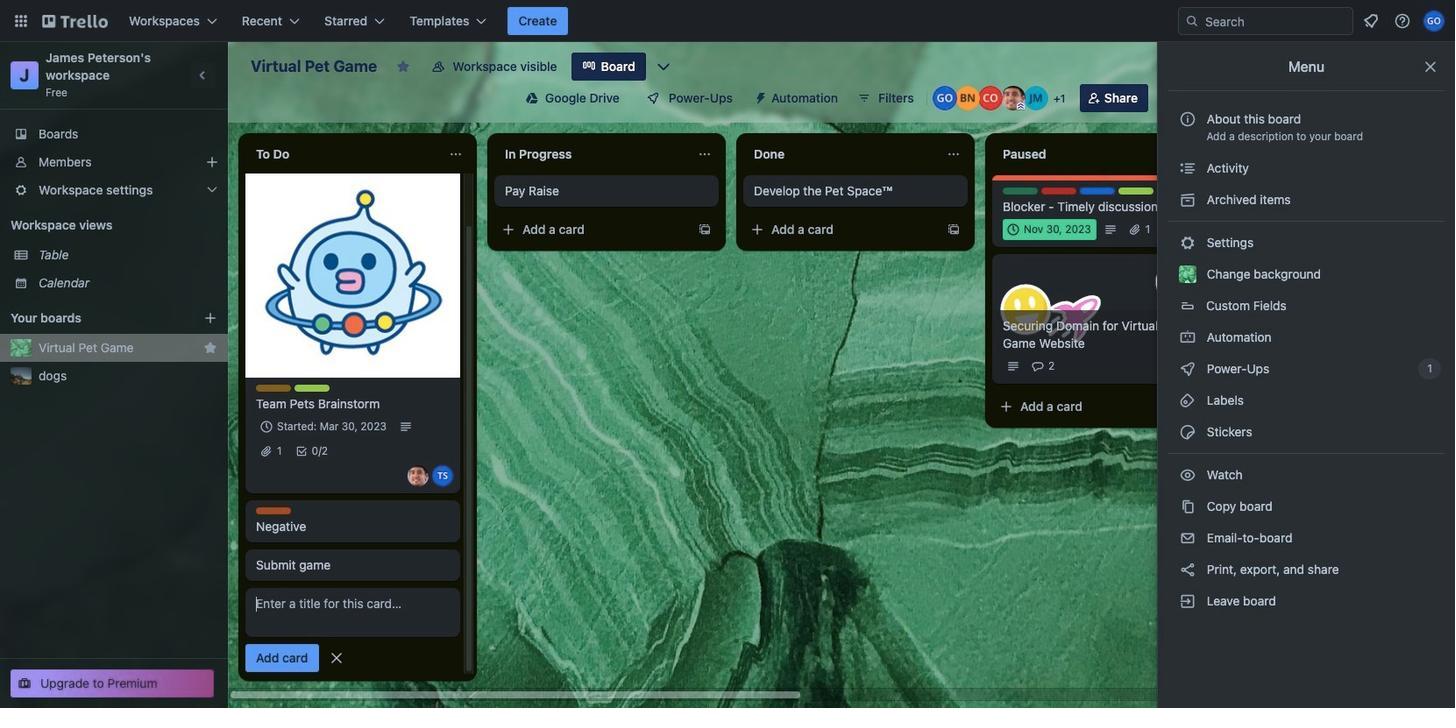 Task type: vqa. For each thing, say whether or not it's contained in the screenshot.
the bottommost 'Gary Orlando (garyorlando)' icon
yes



Task type: describe. For each thing, give the bounding box(es) containing it.
this member is an admin of this board. image
[[1017, 103, 1025, 111]]

1 vertical spatial gary orlando (garyorlando) image
[[933, 86, 958, 111]]

primary element
[[0, 0, 1456, 42]]

workspace navigation collapse icon image
[[191, 63, 216, 88]]

star or unstar board image
[[397, 60, 411, 74]]

color: yellow, title: none image
[[256, 385, 291, 392]]

ben nelson (bennelson96) image
[[956, 86, 980, 111]]

5 sm image from the top
[[1180, 593, 1197, 610]]

color: orange, title: none image
[[256, 508, 291, 515]]

jeremy miller (jeremymiller198) image
[[1024, 86, 1049, 111]]

color: red, title: "blocker" element
[[1042, 188, 1077, 195]]

back to home image
[[42, 7, 108, 35]]

color: bold lime, title: none image
[[1119, 188, 1154, 195]]

create from template… image
[[947, 223, 961, 237]]

add board image
[[203, 311, 218, 325]]

christina overa (christinaovera) image
[[979, 86, 1003, 111]]

0 notifications image
[[1361, 11, 1382, 32]]

gary orlando (garyorlando) image inside primary element
[[1424, 11, 1445, 32]]

james peterson (jamespeterson93) image
[[408, 466, 429, 487]]



Task type: locate. For each thing, give the bounding box(es) containing it.
search image
[[1186, 14, 1200, 28]]

gary orlando (garyorlando) image left christina overa (christinaovera) icon
[[933, 86, 958, 111]]

0 horizontal spatial gary orlando (garyorlando) image
[[933, 86, 958, 111]]

sm image
[[1180, 191, 1197, 209], [1180, 329, 1197, 346], [1180, 498, 1197, 516], [1180, 561, 1197, 579], [1180, 593, 1197, 610]]

cancel image
[[328, 650, 345, 667]]

2 sm image from the top
[[1180, 329, 1197, 346]]

color: blue, title: "fyi" element
[[1081, 188, 1116, 195]]

3 sm image from the top
[[1180, 498, 1197, 516]]

tara schultz (taraschultz7) image
[[432, 466, 453, 487]]

james peterson (jamespeterson93) image
[[1001, 86, 1026, 111]]

color: green, title: "goal" element
[[1003, 188, 1038, 195]]

sm image
[[747, 84, 772, 109], [1180, 160, 1197, 177], [1180, 234, 1197, 252], [1180, 360, 1197, 378], [1180, 392, 1197, 410], [1180, 424, 1197, 441], [1180, 467, 1197, 484], [1180, 530, 1197, 547]]

1 horizontal spatial gary orlando (garyorlando) image
[[1424, 11, 1445, 32]]

gary orlando (garyorlando) image right open information menu image
[[1424, 11, 1445, 32]]

color: bold lime, title: "team task" element
[[295, 385, 330, 392]]

4 sm image from the top
[[1180, 561, 1197, 579]]

open information menu image
[[1395, 12, 1412, 30]]

0 vertical spatial gary orlando (garyorlando) image
[[1424, 11, 1445, 32]]

Search field
[[1200, 9, 1353, 33]]

customize views image
[[655, 58, 673, 75]]

None checkbox
[[1003, 219, 1097, 240]]

starred icon image
[[203, 341, 218, 355]]

gary orlando (garyorlando) image
[[1424, 11, 1445, 32], [933, 86, 958, 111]]

1 sm image from the top
[[1180, 191, 1197, 209]]

None text field
[[246, 140, 442, 168], [495, 140, 691, 168], [744, 140, 940, 168], [993, 140, 1189, 168], [246, 140, 442, 168], [495, 140, 691, 168], [744, 140, 940, 168], [993, 140, 1189, 168]]

your boards with 2 items element
[[11, 308, 177, 329]]

Enter a title for this card… text field
[[246, 589, 460, 638]]

google drive icon image
[[526, 92, 538, 104]]

Board name text field
[[242, 53, 386, 81]]

create from template… image
[[698, 223, 712, 237]]



